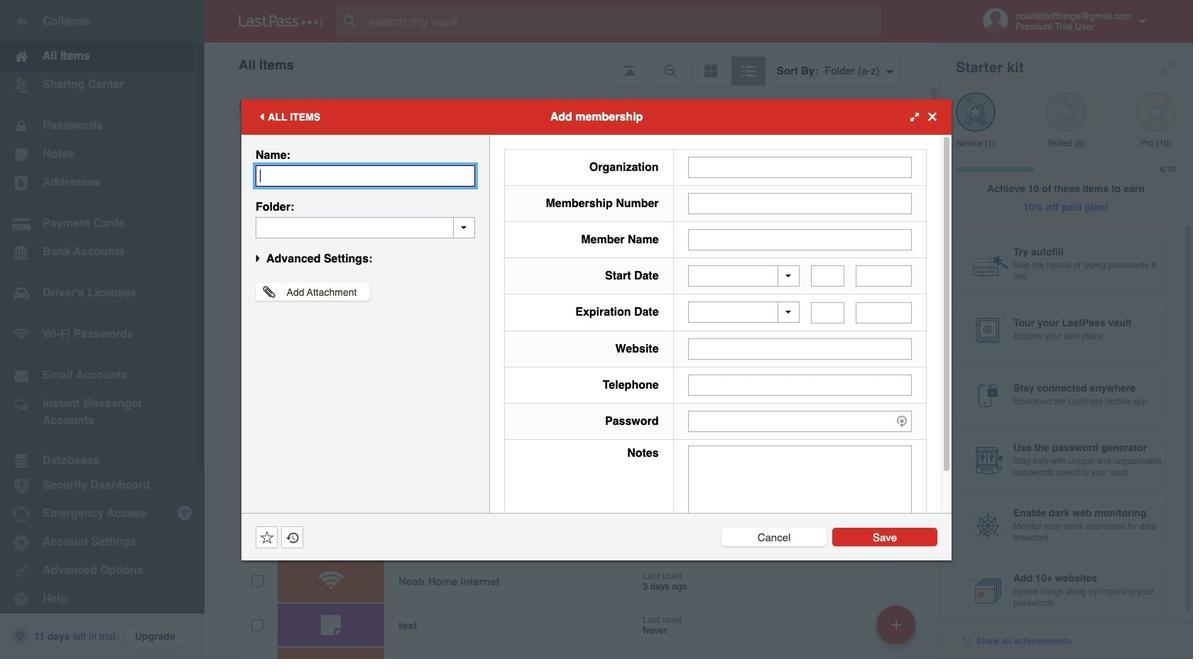 Task type: locate. For each thing, give the bounding box(es) containing it.
Search search field
[[337, 6, 904, 37]]

search my vault text field
[[337, 6, 904, 37]]

None text field
[[811, 266, 845, 287], [811, 302, 845, 323], [856, 302, 912, 323], [688, 446, 912, 534], [811, 266, 845, 287], [811, 302, 845, 323], [856, 302, 912, 323], [688, 446, 912, 534]]

None text field
[[688, 157, 912, 178], [256, 165, 475, 186], [688, 193, 912, 214], [256, 217, 475, 238], [688, 229, 912, 250], [856, 266, 912, 287], [688, 338, 912, 360], [688, 375, 912, 396], [688, 157, 912, 178], [256, 165, 475, 186], [688, 193, 912, 214], [256, 217, 475, 238], [688, 229, 912, 250], [856, 266, 912, 287], [688, 338, 912, 360], [688, 375, 912, 396]]

new item navigation
[[871, 601, 925, 660]]

dialog
[[241, 99, 952, 561]]

vault options navigation
[[205, 43, 939, 85]]

None password field
[[688, 411, 912, 432]]



Task type: describe. For each thing, give the bounding box(es) containing it.
new item image
[[891, 620, 901, 630]]

lastpass image
[[239, 15, 322, 28]]

main navigation navigation
[[0, 0, 205, 660]]



Task type: vqa. For each thing, say whether or not it's contained in the screenshot.
new item element
no



